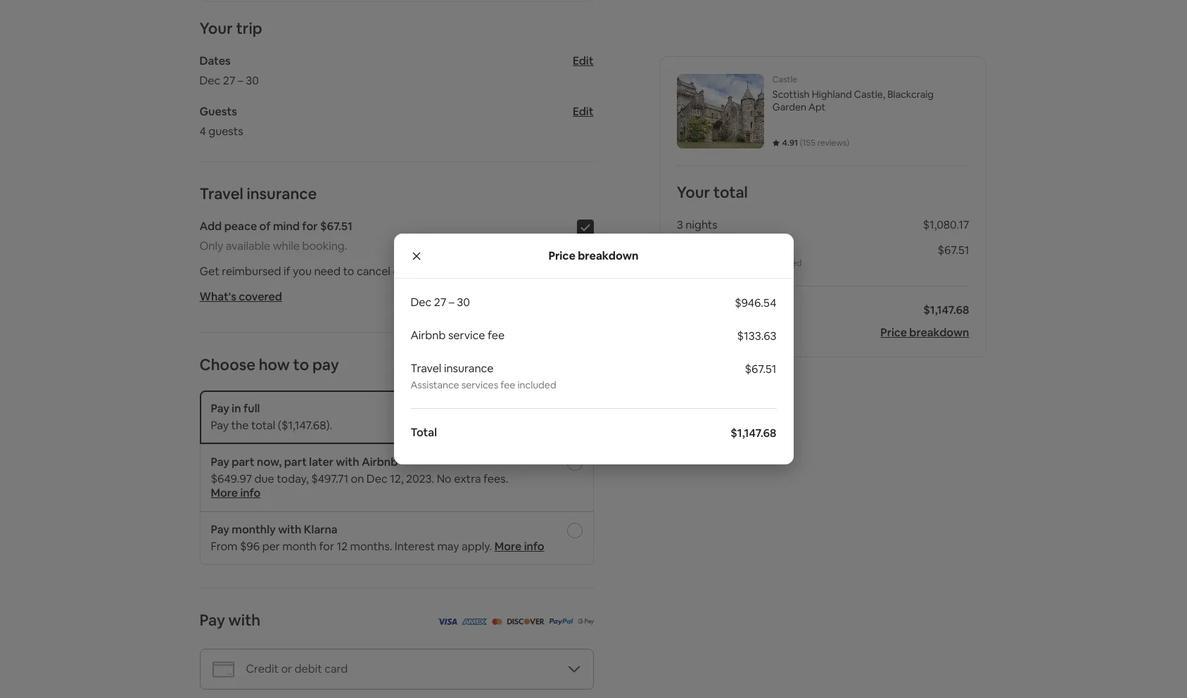 Task type: locate. For each thing, give the bounding box(es) containing it.
30 up service at left top
[[457, 295, 470, 310]]

on
[[351, 472, 364, 486]]

dec down illness, on the top left of page
[[411, 295, 432, 310]]

travel down airbnb service fee
[[411, 361, 442, 376]]

more
[[211, 486, 238, 501], [495, 539, 522, 554]]

info down now,
[[240, 486, 261, 501]]

your up the 3 nights
[[677, 182, 710, 202]]

dec down dates at the top left
[[200, 73, 221, 88]]

1 vertical spatial travel
[[411, 361, 442, 376]]

more inside pay monthly with klarna from $96 per month for 12 months. interest may apply. more info
[[495, 539, 522, 554]]

1 horizontal spatial assistance
[[677, 258, 719, 269]]

$67.51 inside add peace of mind for $67.51 only available while booking.
[[320, 219, 353, 234]]

google pay image
[[578, 614, 594, 629]]

0 vertical spatial price
[[549, 248, 576, 263]]

0 vertical spatial info
[[240, 486, 261, 501]]

available
[[226, 239, 271, 253]]

0 vertical spatial more
[[211, 486, 238, 501]]

fee inside $67.51 assistance services fee included
[[754, 258, 767, 269]]

part up today,
[[284, 455, 307, 470]]

pay for in
[[211, 401, 229, 416]]

castle scottish highland castle, blackcraig garden apt
[[773, 74, 934, 113]]

0 vertical spatial breakdown
[[578, 248, 639, 263]]

info inside pay monthly with klarna from $96 per month for 12 months. interest may apply. more info
[[524, 539, 545, 554]]

due right cancel
[[393, 264, 413, 279]]

0 vertical spatial edit
[[573, 54, 594, 68]]

travel inside travel insurance assistance services fee included
[[411, 361, 442, 376]]

discover card image
[[507, 614, 545, 629], [507, 619, 545, 625]]

american express card image
[[462, 614, 488, 629], [462, 619, 488, 625]]

more info button up monthly
[[211, 486, 261, 501]]

(usd) button
[[706, 303, 736, 318]]

$67.51 inside $67.51 assistance services fee included
[[938, 243, 970, 258]]

None radio
[[567, 402, 583, 418], [567, 456, 583, 471], [567, 523, 583, 539], [567, 402, 583, 418], [567, 456, 583, 471], [567, 523, 583, 539]]

2 vertical spatial with
[[228, 610, 261, 630]]

airbnb down dec 27 – 30
[[411, 328, 446, 343]]

your
[[200, 18, 233, 38], [677, 182, 710, 202]]

$67.51 down $133.63
[[745, 362, 777, 377]]

0 vertical spatial edit button
[[573, 54, 594, 68]]

for right mind
[[302, 219, 318, 234]]

your for your total
[[677, 182, 710, 202]]

dialog containing price breakdown
[[394, 234, 794, 465]]

discover card image right mastercard icon at left
[[507, 614, 545, 629]]

0 vertical spatial your
[[200, 18, 233, 38]]

paypal image left google pay icon
[[549, 619, 574, 625]]

$1,147.68 inside dialog
[[731, 426, 777, 441]]

for left 12
[[319, 539, 334, 554]]

info right apply.
[[524, 539, 545, 554]]

guests
[[200, 104, 237, 119]]

$67.51 inside dialog
[[745, 362, 777, 377]]

dec inside pay part now, part later with airbnb $649.97 due today,  $497.71 on dec 12, 2023. no extra fees. more info
[[367, 472, 388, 486]]

1 horizontal spatial insurance
[[444, 361, 494, 376]]

get
[[200, 264, 219, 279]]

due inside pay part now, part later with airbnb $649.97 due today,  $497.71 on dec 12, 2023. no extra fees. more info
[[255, 472, 274, 486]]

pay inside pay monthly with klarna from $96 per month for 12 months. interest may apply. more info
[[211, 522, 229, 537]]

27 down illness, on the top left of page
[[434, 295, 447, 310]]

0 vertical spatial –
[[238, 73, 243, 88]]

$67.51 for $67.51 assistance services fee included
[[938, 243, 970, 258]]

0 vertical spatial 27
[[223, 73, 235, 88]]

part up $649.97
[[232, 455, 255, 470]]

2 horizontal spatial with
[[336, 455, 359, 470]]

due down now,
[[255, 472, 274, 486]]

27 inside dates dec 27 – 30
[[223, 73, 235, 88]]

(
[[800, 137, 803, 149]]

1 vertical spatial edit button
[[573, 104, 594, 119]]

0 horizontal spatial 27
[[223, 73, 235, 88]]

1 horizontal spatial 30
[[457, 295, 470, 310]]

27 down dates at the top left
[[223, 73, 235, 88]]

1 vertical spatial for
[[319, 539, 334, 554]]

to left illness, on the top left of page
[[415, 264, 427, 279]]

insurance
[[247, 184, 317, 203], [444, 361, 494, 376]]

0 horizontal spatial assistance
[[411, 379, 459, 391]]

your trip
[[200, 18, 262, 38]]

included inside $67.51 assistance services fee included
[[769, 258, 802, 269]]

1 horizontal spatial more info button
[[495, 539, 545, 554]]

dec right on
[[367, 472, 388, 486]]

price
[[549, 248, 576, 263], [881, 325, 907, 340]]

$946.54
[[735, 296, 777, 311]]

breakdown
[[578, 248, 639, 263], [910, 325, 970, 340]]

to left pay
[[293, 355, 309, 375]]

1 vertical spatial services
[[462, 379, 499, 391]]

1 horizontal spatial with
[[278, 522, 302, 537]]

1 horizontal spatial for
[[319, 539, 334, 554]]

edit button
[[573, 54, 594, 68], [573, 104, 594, 119]]

insurance for travel insurance assistance services fee included
[[444, 361, 494, 376]]

0 vertical spatial travel
[[200, 184, 243, 203]]

2 edit from the top
[[573, 104, 594, 119]]

insurance down service at left top
[[444, 361, 494, 376]]

0 vertical spatial for
[[302, 219, 318, 234]]

more info button for pay monthly with klarna from $96 per month for 12 months. interest may apply. more info
[[495, 539, 545, 554]]

0 vertical spatial assistance
[[677, 258, 719, 269]]

1 horizontal spatial info
[[524, 539, 545, 554]]

1 edit from the top
[[573, 54, 594, 68]]

1 horizontal spatial included
[[769, 258, 802, 269]]

0 horizontal spatial services
[[462, 379, 499, 391]]

pay
[[211, 401, 229, 416], [211, 418, 229, 433], [211, 455, 229, 470], [211, 522, 229, 537], [200, 610, 225, 630]]

paypal image
[[549, 614, 574, 629], [549, 619, 574, 625]]

1 vertical spatial due
[[255, 472, 274, 486]]

1 horizontal spatial part
[[284, 455, 307, 470]]

0 horizontal spatial total
[[251, 418, 275, 433]]

google pay image
[[578, 619, 594, 625]]

visa card image
[[437, 614, 458, 629], [437, 619, 458, 625]]

total
[[411, 425, 437, 440]]

1 vertical spatial –
[[449, 295, 455, 310]]

month
[[283, 539, 317, 554]]

1 edit button from the top
[[573, 54, 594, 68]]

30 down trip
[[246, 73, 259, 88]]

months.
[[350, 539, 392, 554]]

0 horizontal spatial due
[[255, 472, 274, 486]]

1 horizontal spatial your
[[677, 182, 710, 202]]

1 horizontal spatial dec
[[367, 472, 388, 486]]

visa card image left mastercard image
[[437, 619, 458, 625]]

pay part now, part later with airbnb $649.97 due today,  $497.71 on dec 12, 2023. no extra fees. more info
[[211, 455, 509, 501]]

illness,
[[429, 264, 463, 279]]

2 horizontal spatial dec
[[411, 295, 432, 310]]

insurance for travel insurance
[[247, 184, 317, 203]]

1 vertical spatial more
[[495, 539, 522, 554]]

0 horizontal spatial insurance
[[247, 184, 317, 203]]

0 horizontal spatial more info button
[[211, 486, 261, 501]]

0 horizontal spatial info
[[240, 486, 261, 501]]

0 horizontal spatial 30
[[246, 73, 259, 88]]

insurance up mind
[[247, 184, 317, 203]]

1 vertical spatial price breakdown
[[881, 325, 970, 340]]

$67.51 for $67.51
[[745, 362, 777, 377]]

reviews
[[818, 137, 847, 149]]

$67.51 down $1,080.17
[[938, 243, 970, 258]]

fees.
[[484, 472, 509, 486]]

total up nights on the right of the page
[[714, 182, 748, 202]]

dec
[[200, 73, 221, 88], [411, 295, 432, 310], [367, 472, 388, 486]]

0 horizontal spatial part
[[232, 455, 255, 470]]

0 vertical spatial fee
[[754, 258, 767, 269]]

fee
[[754, 258, 767, 269], [488, 328, 505, 343], [501, 379, 516, 391]]

2 paypal image from the top
[[549, 619, 574, 625]]

your for your trip
[[200, 18, 233, 38]]

2 vertical spatial $67.51
[[745, 362, 777, 377]]

0 vertical spatial $67.51
[[320, 219, 353, 234]]

1 vertical spatial 27
[[434, 295, 447, 310]]

due
[[393, 264, 413, 279], [255, 472, 274, 486]]

0 horizontal spatial $1,147.68
[[731, 426, 777, 441]]

you
[[293, 264, 312, 279]]

3
[[677, 218, 684, 232]]

1 vertical spatial 30
[[457, 295, 470, 310]]

2 american express card image from the top
[[462, 619, 488, 625]]

1 vertical spatial info
[[524, 539, 545, 554]]

price breakdown
[[549, 248, 639, 263], [881, 325, 970, 340]]

0 horizontal spatial price
[[549, 248, 576, 263]]

for inside add peace of mind for $67.51 only available while booking.
[[302, 219, 318, 234]]

assistance up 'total' at left
[[411, 379, 459, 391]]

choose how to pay
[[200, 355, 339, 375]]

american express card image left mastercard image
[[462, 619, 488, 625]]

– up guests 4 guests
[[238, 73, 243, 88]]

0 horizontal spatial breakdown
[[578, 248, 639, 263]]

pay in full pay the total ($1,147.68).
[[211, 401, 333, 433]]

0 vertical spatial insurance
[[247, 184, 317, 203]]

0 horizontal spatial airbnb
[[362, 455, 398, 470]]

–
[[238, 73, 243, 88], [449, 295, 455, 310]]

with
[[336, 455, 359, 470], [278, 522, 302, 537], [228, 610, 261, 630]]

0 vertical spatial total
[[714, 182, 748, 202]]

– down illness, on the top left of page
[[449, 295, 455, 310]]

0 horizontal spatial more
[[211, 486, 238, 501]]

discover card image right mastercard image
[[507, 619, 545, 625]]

4.91 ( 155 reviews )
[[783, 137, 850, 149]]

total down the full at the bottom left of page
[[251, 418, 275, 433]]

if
[[284, 264, 290, 279]]

edit for guests 4 guests
[[573, 104, 594, 119]]

services up '$946.54'
[[721, 258, 752, 269]]

airbnb service fee
[[411, 328, 505, 343]]

$67.51
[[320, 219, 353, 234], [938, 243, 970, 258], [745, 362, 777, 377]]

1 vertical spatial edit
[[573, 104, 594, 119]]

and
[[532, 264, 552, 279]]

nights
[[686, 218, 718, 232]]

visa card image left mastercard icon at left
[[437, 614, 458, 629]]

30 inside dates dec 27 – 30
[[246, 73, 259, 88]]

services down service at left top
[[462, 379, 499, 391]]

for
[[302, 219, 318, 234], [319, 539, 334, 554]]

price inside dialog
[[549, 248, 576, 263]]

dec inside dates dec 27 – 30
[[200, 73, 221, 88]]

0 vertical spatial services
[[721, 258, 752, 269]]

edit button for guests 4 guests
[[573, 104, 594, 119]]

for inside pay monthly with klarna from $96 per month for 12 months. interest may apply. more info
[[319, 539, 334, 554]]

get reimbursed if you need to cancel due to illness, flight delays, and more.
[[200, 264, 585, 279]]

0 horizontal spatial $67.51
[[320, 219, 353, 234]]

1 horizontal spatial to
[[343, 264, 354, 279]]

included
[[769, 258, 802, 269], [518, 379, 557, 391]]

insurance inside travel insurance assistance services fee included
[[444, 361, 494, 376]]

0 vertical spatial with
[[336, 455, 359, 470]]

1 horizontal spatial $1,147.68
[[924, 303, 970, 318]]

1 vertical spatial more info button
[[495, 539, 545, 554]]

castle,
[[855, 88, 886, 101]]

1 horizontal spatial breakdown
[[910, 325, 970, 340]]

more up monthly
[[211, 486, 238, 501]]

0 horizontal spatial travel
[[200, 184, 243, 203]]

to right need
[[343, 264, 354, 279]]

castle
[[773, 74, 798, 85]]

1 vertical spatial assistance
[[411, 379, 459, 391]]

155
[[803, 137, 816, 149]]

1 horizontal spatial total
[[714, 182, 748, 202]]

interest
[[395, 539, 435, 554]]

info
[[240, 486, 261, 501], [524, 539, 545, 554]]

$133.63
[[738, 329, 777, 344]]

– inside dates dec 27 – 30
[[238, 73, 243, 88]]

$67.51 assistance services fee included
[[677, 243, 970, 269]]

$96
[[240, 539, 260, 554]]

more.
[[555, 264, 585, 279]]

peace
[[224, 219, 257, 234]]

1 horizontal spatial more
[[495, 539, 522, 554]]

travel up add at the left of page
[[200, 184, 243, 203]]

1 horizontal spatial travel
[[411, 361, 442, 376]]

part
[[232, 455, 255, 470], [284, 455, 307, 470]]

1 vertical spatial airbnb
[[362, 455, 398, 470]]

mastercard image
[[492, 619, 503, 625]]

0 vertical spatial due
[[393, 264, 413, 279]]

1 vertical spatial dec
[[411, 295, 432, 310]]

travel for travel insurance
[[200, 184, 243, 203]]

1 horizontal spatial –
[[449, 295, 455, 310]]

0 vertical spatial included
[[769, 258, 802, 269]]

services
[[721, 258, 752, 269], [462, 379, 499, 391]]

2 edit button from the top
[[573, 104, 594, 119]]

1 vertical spatial fee
[[488, 328, 505, 343]]

pay for part
[[211, 455, 229, 470]]

pay for monthly
[[211, 522, 229, 537]]

2 vertical spatial dec
[[367, 472, 388, 486]]

0 horizontal spatial included
[[518, 379, 557, 391]]

1 horizontal spatial airbnb
[[411, 328, 446, 343]]

dialog
[[394, 234, 794, 465]]

0 vertical spatial 30
[[246, 73, 259, 88]]

0 vertical spatial $1,147.68
[[924, 303, 970, 318]]

$1,147.68
[[924, 303, 970, 318], [731, 426, 777, 441]]

airbnb inside dialog
[[411, 328, 446, 343]]

27
[[223, 73, 235, 88], [434, 295, 447, 310]]

more info button right apply.
[[495, 539, 545, 554]]

your total
[[677, 182, 748, 202]]

dec 27 – 30
[[411, 295, 470, 310]]

2 horizontal spatial $67.51
[[938, 243, 970, 258]]

0 horizontal spatial for
[[302, 219, 318, 234]]

1 vertical spatial price
[[881, 325, 907, 340]]

american express card image left mastercard icon at left
[[462, 614, 488, 629]]

price breakdown button
[[881, 325, 970, 340]]

1 vertical spatial insurance
[[444, 361, 494, 376]]

more info button for pay part now, part later with airbnb $649.97 due today,  $497.71 on dec 12, 2023. no extra fees. more info
[[211, 486, 261, 501]]

1 vertical spatial $1,147.68
[[731, 426, 777, 441]]

1 vertical spatial with
[[278, 522, 302, 537]]

0 horizontal spatial dec
[[200, 73, 221, 88]]

$67.51 up booking.
[[320, 219, 353, 234]]

assistance
[[677, 258, 719, 269], [411, 379, 459, 391]]

1 vertical spatial included
[[518, 379, 557, 391]]

while
[[273, 239, 300, 253]]

1 vertical spatial total
[[251, 418, 275, 433]]

more info button
[[211, 486, 261, 501], [495, 539, 545, 554]]

with inside pay monthly with klarna from $96 per month for 12 months. interest may apply. more info
[[278, 522, 302, 537]]

airbnb up 12,
[[362, 455, 398, 470]]

your up dates at the top left
[[200, 18, 233, 38]]

1 paypal image from the top
[[549, 614, 574, 629]]

1 horizontal spatial price breakdown
[[881, 325, 970, 340]]

0 vertical spatial dec
[[200, 73, 221, 88]]

1 horizontal spatial $67.51
[[745, 362, 777, 377]]

more right apply.
[[495, 539, 522, 554]]

dates dec 27 – 30
[[200, 54, 259, 88]]

paypal image left google pay image
[[549, 614, 574, 629]]

pay inside pay part now, part later with airbnb $649.97 due today,  $497.71 on dec 12, 2023. no extra fees. more info
[[211, 455, 229, 470]]

pay
[[313, 355, 339, 375]]

1 vertical spatial $67.51
[[938, 243, 970, 258]]

to
[[343, 264, 354, 279], [415, 264, 427, 279], [293, 355, 309, 375]]

0 horizontal spatial with
[[228, 610, 261, 630]]

edit
[[573, 54, 594, 68], [573, 104, 594, 119]]

assistance down the 3 nights
[[677, 258, 719, 269]]

2 vertical spatial fee
[[501, 379, 516, 391]]

airbnb inside pay part now, part later with airbnb $649.97 due today,  $497.71 on dec 12, 2023. no extra fees. more info
[[362, 455, 398, 470]]



Task type: describe. For each thing, give the bounding box(es) containing it.
2 visa card image from the top
[[437, 619, 458, 625]]

how
[[259, 355, 290, 375]]

with inside pay part now, part later with airbnb $649.97 due today,  $497.71 on dec 12, 2023. no extra fees. more info
[[336, 455, 359, 470]]

what's covered
[[200, 289, 282, 304]]

($1,147.68).
[[278, 418, 333, 433]]

total inside pay in full pay the total ($1,147.68).
[[251, 418, 275, 433]]

$1,080.17
[[923, 218, 970, 232]]

travel insurance
[[200, 184, 317, 203]]

assistance inside $67.51 assistance services fee included
[[677, 258, 719, 269]]

– inside dialog
[[449, 295, 455, 310]]

1 discover card image from the top
[[507, 614, 545, 629]]

per
[[262, 539, 280, 554]]

1 part from the left
[[232, 455, 255, 470]]

12
[[337, 539, 348, 554]]

$1,147.68 for $1,080.17
[[924, 303, 970, 318]]

add peace of mind for $67.51 only available while booking.
[[200, 219, 353, 253]]

assistance inside travel insurance assistance services fee included
[[411, 379, 459, 391]]

0 horizontal spatial to
[[293, 355, 309, 375]]

dec inside dialog
[[411, 295, 432, 310]]

27 inside dialog
[[434, 295, 447, 310]]

garden
[[773, 101, 807, 113]]

)
[[847, 137, 850, 149]]

$497.71
[[311, 472, 349, 486]]

now,
[[257, 455, 282, 470]]

1 horizontal spatial price
[[881, 325, 907, 340]]

need
[[314, 264, 341, 279]]

services inside travel insurance assistance services fee included
[[462, 379, 499, 391]]

30 inside dialog
[[457, 295, 470, 310]]

1 horizontal spatial due
[[393, 264, 413, 279]]

highland
[[812, 88, 852, 101]]

monthly
[[232, 522, 276, 537]]

mind
[[273, 219, 300, 234]]

4
[[200, 124, 206, 139]]

pay monthly with klarna from $96 per month for 12 months. interest may apply. more info
[[211, 522, 545, 554]]

3 nights
[[677, 218, 718, 232]]

included inside travel insurance assistance services fee included
[[518, 379, 557, 391]]

booking.
[[302, 239, 347, 253]]

from
[[211, 539, 238, 554]]

2 discover card image from the top
[[507, 619, 545, 625]]

2023.
[[406, 472, 435, 486]]

1 american express card image from the top
[[462, 614, 488, 629]]

more inside pay part now, part later with airbnb $649.97 due today,  $497.71 on dec 12, 2023. no extra fees. more info
[[211, 486, 238, 501]]

$649.97
[[211, 472, 252, 486]]

2 part from the left
[[284, 455, 307, 470]]

what's covered button
[[200, 289, 282, 304]]

only
[[200, 239, 223, 253]]

mastercard image
[[492, 614, 503, 629]]

service
[[448, 328, 485, 343]]

extra
[[454, 472, 481, 486]]

the
[[231, 418, 249, 433]]

12,
[[390, 472, 404, 486]]

flight
[[465, 264, 492, 279]]

price breakdown inside dialog
[[549, 248, 639, 263]]

travel for travel insurance assistance services fee included
[[411, 361, 442, 376]]

4.91
[[783, 137, 799, 149]]

full
[[244, 401, 260, 416]]

add
[[200, 219, 222, 234]]

travel insurance assistance services fee included
[[411, 361, 557, 391]]

edit for dates dec 27 – 30
[[573, 54, 594, 68]]

edit button for dates dec 27 – 30
[[573, 54, 594, 68]]

$1,147.68 for $946.54
[[731, 426, 777, 441]]

no
[[437, 472, 452, 486]]

in
[[232, 401, 241, 416]]

of
[[260, 219, 271, 234]]

guests
[[209, 124, 243, 139]]

fee inside travel insurance assistance services fee included
[[501, 379, 516, 391]]

services inside $67.51 assistance services fee included
[[721, 258, 752, 269]]

info inside pay part now, part later with airbnb $649.97 due today,  $497.71 on dec 12, 2023. no extra fees. more info
[[240, 486, 261, 501]]

scottish
[[773, 88, 810, 101]]

klarna
[[304, 522, 338, 537]]

apt
[[809, 101, 826, 113]]

later
[[309, 455, 334, 470]]

(usd)
[[706, 303, 736, 318]]

choose
[[200, 355, 256, 375]]

pay with
[[200, 610, 261, 630]]

1 vertical spatial breakdown
[[910, 325, 970, 340]]

delays,
[[494, 264, 530, 279]]

today,
[[277, 472, 309, 486]]

1 visa card image from the top
[[437, 614, 458, 629]]

reimbursed
[[222, 264, 281, 279]]

breakdown inside dialog
[[578, 248, 639, 263]]

trip
[[236, 18, 262, 38]]

blackcraig
[[888, 88, 934, 101]]

guests 4 guests
[[200, 104, 243, 139]]

may
[[438, 539, 459, 554]]

cancel
[[357, 264, 391, 279]]

apply.
[[462, 539, 492, 554]]

dates
[[200, 54, 231, 68]]

pay for with
[[200, 610, 225, 630]]

2 horizontal spatial to
[[415, 264, 427, 279]]



Task type: vqa. For each thing, say whether or not it's contained in the screenshot.
30 in dialog
yes



